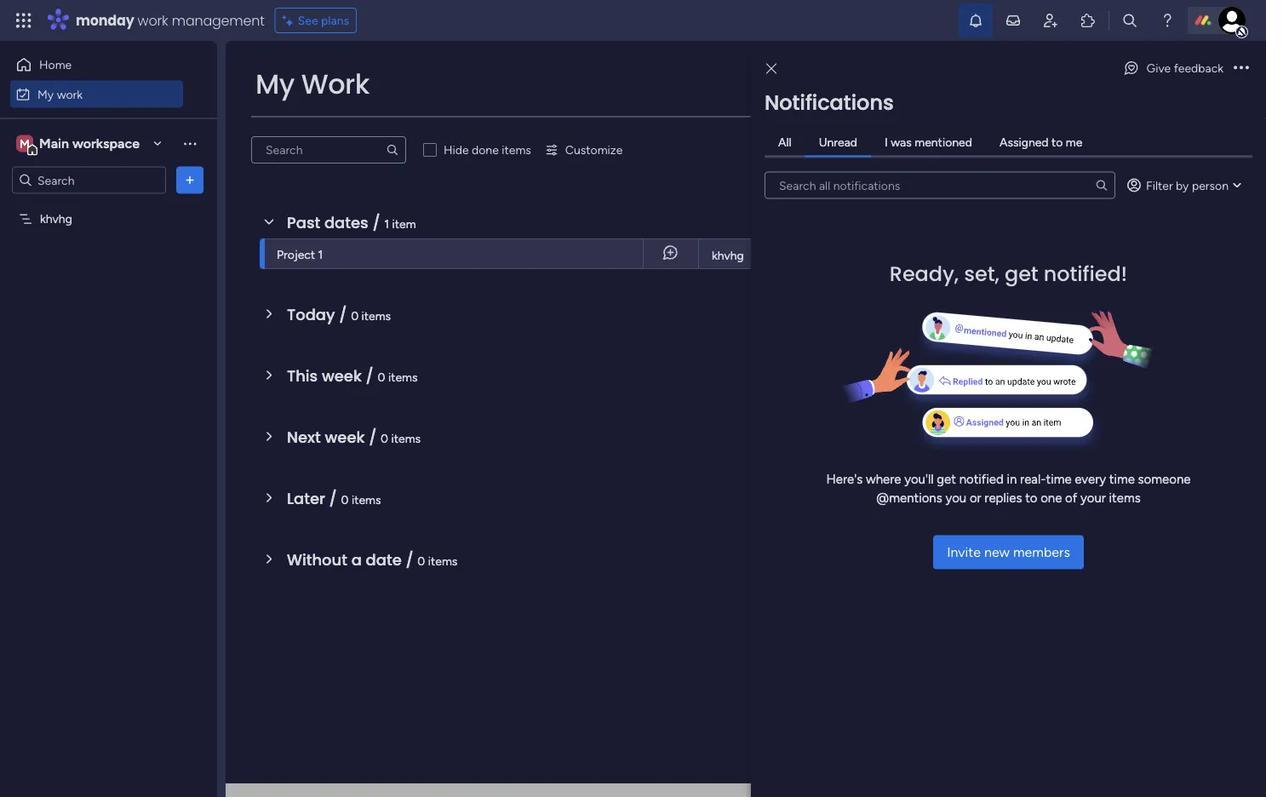 Task type: describe. For each thing, give the bounding box(es) containing it.
work
[[301, 65, 370, 103]]

main workspace
[[39, 135, 140, 152]]

search everything image
[[1122, 12, 1139, 29]]

hide
[[444, 143, 469, 157]]

workspace image
[[16, 134, 33, 153]]

i
[[885, 135, 889, 150]]

this week / 0 items
[[287, 365, 418, 387]]

without a date / 0 items
[[287, 549, 458, 571]]

2 time from the left
[[1110, 472, 1136, 487]]

mentioned
[[915, 135, 973, 150]]

items inside today / 0 items
[[362, 308, 391, 323]]

items inside next week / 0 items
[[392, 431, 421, 446]]

1 time from the left
[[1047, 472, 1072, 487]]

home button
[[10, 51, 183, 78]]

next week / 0 items
[[287, 426, 421, 448]]

members
[[1014, 544, 1071, 561]]

date column
[[954, 285, 1024, 299]]

items inside this week / 0 items
[[388, 370, 418, 384]]

ready, set, get notified!
[[890, 259, 1128, 288]]

workspace selection element
[[16, 133, 142, 155]]

monday work management
[[76, 11, 265, 30]]

1 inside 'past dates / 1 item'
[[385, 216, 389, 231]]

priority
[[954, 328, 992, 342]]

later / 0 items
[[287, 488, 381, 510]]

gary orlando image
[[1219, 7, 1246, 34]]

filter by person
[[1147, 178, 1229, 193]]

give feedback
[[1147, 61, 1224, 75]]

every
[[1076, 472, 1107, 487]]

give feedback button
[[1117, 55, 1231, 82]]

choose
[[944, 122, 985, 137]]

done
[[472, 143, 499, 157]]

was
[[891, 135, 912, 150]]

0 inside today / 0 items
[[351, 308, 359, 323]]

m
[[20, 136, 30, 151]]

apps image
[[1080, 12, 1097, 29]]

project
[[277, 247, 315, 262]]

like
[[1193, 122, 1211, 137]]

me
[[1067, 135, 1083, 150]]

here's where you'll get notified in real-time every time someone @mentions you or replies to one of your items
[[827, 472, 1192, 506]]

1 horizontal spatial options image
[[1235, 62, 1250, 74]]

main
[[39, 135, 69, 152]]

my work
[[256, 65, 370, 103]]

boards
[[954, 200, 991, 214]]

all
[[779, 135, 792, 150]]

date
[[954, 285, 980, 299]]

week for this
[[322, 365, 362, 387]]

customize
[[566, 143, 623, 157]]

workspace
[[72, 135, 140, 152]]

search image
[[386, 143, 400, 157]]

replies
[[985, 491, 1023, 506]]

week for next
[[325, 426, 365, 448]]

of
[[1066, 491, 1078, 506]]

later
[[287, 488, 325, 510]]

by
[[1177, 178, 1190, 193]]

and
[[1099, 122, 1119, 137]]

feedback
[[1175, 61, 1224, 75]]

/ right today
[[339, 304, 347, 325]]

person
[[1193, 178, 1229, 193]]

my for my work
[[37, 87, 54, 101]]

search image
[[1096, 178, 1109, 192]]

you'd
[[1161, 122, 1190, 137]]

choose the boards, columns and people you'd like to see
[[944, 122, 1246, 137]]

work for monday
[[138, 11, 168, 30]]

hide done items
[[444, 143, 532, 157]]

Filter dashboard by text search field
[[251, 136, 406, 164]]

items inside the without a date / 0 items
[[428, 554, 458, 568]]

dates
[[325, 212, 369, 233]]

columns
[[1051, 122, 1096, 137]]

where
[[866, 472, 902, 487]]

1 horizontal spatial get
[[1005, 259, 1039, 288]]

invite new members
[[948, 544, 1071, 561]]

my for my work
[[256, 65, 295, 103]]

today / 0 items
[[287, 304, 391, 325]]



Task type: locate. For each thing, give the bounding box(es) containing it.
your
[[1081, 491, 1107, 506]]

items down this week / 0 items on the top left
[[392, 431, 421, 446]]

my
[[256, 65, 295, 103], [37, 87, 54, 101]]

@mentions
[[877, 491, 943, 506]]

workspace options image
[[181, 135, 199, 152]]

1 horizontal spatial this
[[912, 249, 932, 262]]

/ up next week / 0 items
[[366, 365, 374, 387]]

a
[[352, 549, 362, 571]]

my inside button
[[37, 87, 54, 101]]

0 horizontal spatial get
[[937, 472, 957, 487]]

items right date
[[428, 554, 458, 568]]

work down home at left
[[57, 87, 83, 101]]

0 horizontal spatial this
[[287, 365, 318, 387]]

/ left the item
[[373, 212, 381, 233]]

my down home at left
[[37, 87, 54, 101]]

give
[[1147, 61, 1172, 75]]

to right the like
[[1213, 122, 1225, 137]]

items right your
[[1110, 491, 1141, 506]]

items up this week / 0 items on the top left
[[362, 308, 391, 323]]

khvhg inside 'list box'
[[40, 212, 72, 226]]

time up one
[[1047, 472, 1072, 487]]

help image
[[1160, 12, 1177, 29]]

0 vertical spatial column
[[982, 285, 1024, 299]]

khvhg link
[[710, 239, 867, 270]]

main content
[[226, 41, 1267, 797]]

my work button
[[10, 81, 183, 108]]

work inside button
[[57, 87, 83, 101]]

invite members image
[[1043, 12, 1060, 29]]

this
[[912, 249, 932, 262], [287, 365, 318, 387]]

items up next week / 0 items
[[388, 370, 418, 384]]

this up next at the left
[[287, 365, 318, 387]]

work for my
[[57, 87, 83, 101]]

this month
[[912, 249, 967, 262]]

get
[[1005, 259, 1039, 288], [937, 472, 957, 487]]

0 inside the without a date / 0 items
[[418, 554, 425, 568]]

options image
[[1235, 62, 1250, 74], [181, 172, 199, 189]]

to down the real-
[[1026, 491, 1038, 506]]

people
[[1122, 122, 1158, 137]]

see plans
[[298, 13, 349, 28]]

notified!
[[1044, 259, 1128, 288]]

1 horizontal spatial 1
[[385, 216, 389, 231]]

0
[[351, 308, 359, 323], [378, 370, 386, 384], [381, 431, 389, 446], [341, 492, 349, 507], [418, 554, 425, 568]]

0 inside next week / 0 items
[[381, 431, 389, 446]]

past
[[287, 212, 321, 233]]

items right later
[[352, 492, 381, 507]]

option
[[0, 204, 217, 207]]

/ right later
[[329, 488, 337, 510]]

items right done
[[502, 143, 532, 157]]

this left 'month'
[[912, 249, 932, 262]]

plans
[[321, 13, 349, 28]]

0 right date
[[418, 554, 425, 568]]

khvhg list box
[[0, 201, 217, 463]]

work right monday
[[138, 11, 168, 30]]

one
[[1041, 491, 1063, 506]]

dialog containing notifications
[[751, 41, 1267, 797]]

0 horizontal spatial work
[[57, 87, 83, 101]]

/
[[373, 212, 381, 233], [339, 304, 347, 325], [366, 365, 374, 387], [369, 426, 377, 448], [329, 488, 337, 510], [406, 549, 414, 571]]

1 horizontal spatial my
[[256, 65, 295, 103]]

filter by person button
[[1120, 172, 1253, 199]]

to left me
[[1052, 135, 1064, 150]]

get right set,
[[1005, 259, 1039, 288]]

1 vertical spatial column
[[995, 328, 1037, 342]]

notifications image
[[968, 12, 985, 29]]

notifications
[[765, 88, 894, 117]]

i was mentioned
[[885, 135, 973, 150]]

0 inside the 'later / 0 items'
[[341, 492, 349, 507]]

1 right project
[[318, 247, 323, 262]]

column right priority at the top of the page
[[995, 328, 1037, 342]]

1 vertical spatial options image
[[181, 172, 199, 189]]

priority column
[[954, 328, 1037, 342]]

0 horizontal spatial options image
[[181, 172, 199, 189]]

1 vertical spatial khvhg
[[712, 248, 745, 263]]

unread
[[819, 135, 858, 150]]

0 horizontal spatial khvhg
[[40, 212, 72, 226]]

assigned to me
[[1000, 135, 1083, 150]]

items inside the 'later / 0 items'
[[352, 492, 381, 507]]

select product image
[[15, 12, 32, 29]]

set,
[[965, 259, 1000, 288]]

this for month
[[912, 249, 932, 262]]

0 vertical spatial khvhg
[[40, 212, 72, 226]]

1 vertical spatial get
[[937, 472, 957, 487]]

0 vertical spatial options image
[[1235, 62, 1250, 74]]

my left work
[[256, 65, 295, 103]]

customize button
[[538, 136, 630, 164]]

in
[[1008, 472, 1018, 487]]

next
[[287, 426, 321, 448]]

khvhg
[[40, 212, 72, 226], [712, 248, 745, 263]]

dialog
[[751, 41, 1267, 797]]

0 vertical spatial 1
[[385, 216, 389, 231]]

main content containing past dates /
[[226, 41, 1267, 797]]

notified
[[960, 472, 1004, 487]]

inbox image
[[1005, 12, 1022, 29]]

0 vertical spatial work
[[138, 11, 168, 30]]

0 down this week / 0 items on the top left
[[381, 431, 389, 446]]

home
[[39, 58, 72, 72]]

1 horizontal spatial to
[[1052, 135, 1064, 150]]

time right "every"
[[1110, 472, 1136, 487]]

week right next at the left
[[325, 426, 365, 448]]

options image down workspace options image
[[181, 172, 199, 189]]

0 horizontal spatial my
[[37, 87, 54, 101]]

0 horizontal spatial 1
[[318, 247, 323, 262]]

items inside here's where you'll get notified in real-time every time someone @mentions you or replies to one of your items
[[1110, 491, 1141, 506]]

0 vertical spatial get
[[1005, 259, 1039, 288]]

invite new members button
[[934, 535, 1085, 570]]

this for week
[[287, 365, 318, 387]]

to inside here's where you'll get notified in real-time every time someone @mentions you or replies to one of your items
[[1026, 491, 1038, 506]]

0 inside this week / 0 items
[[378, 370, 386, 384]]

without
[[287, 549, 348, 571]]

month
[[934, 249, 967, 262]]

project 1
[[277, 247, 323, 262]]

1 vertical spatial week
[[325, 426, 365, 448]]

filter
[[1147, 178, 1174, 193]]

get up the you
[[937, 472, 957, 487]]

invite
[[948, 544, 982, 561]]

0 right today
[[351, 308, 359, 323]]

time
[[1047, 472, 1072, 487], [1110, 472, 1136, 487]]

0 horizontal spatial to
[[1026, 491, 1038, 506]]

the
[[988, 122, 1006, 137]]

1
[[385, 216, 389, 231], [318, 247, 323, 262]]

people
[[954, 157, 991, 172]]

0 vertical spatial week
[[322, 365, 362, 387]]

see
[[298, 13, 318, 28]]

week
[[322, 365, 362, 387], [325, 426, 365, 448]]

None search field
[[251, 136, 406, 164], [765, 172, 1116, 199], [251, 136, 406, 164], [765, 172, 1116, 199]]

or
[[970, 491, 982, 506]]

column right date
[[982, 285, 1024, 299]]

date
[[366, 549, 402, 571]]

assigned
[[1000, 135, 1049, 150]]

my work
[[37, 87, 83, 101]]

boards,
[[1009, 122, 1048, 137]]

0 right later
[[341, 492, 349, 507]]

new
[[985, 544, 1010, 561]]

get inside here's where you'll get notified in real-time every time someone @mentions you or replies to one of your items
[[937, 472, 957, 487]]

see
[[1228, 122, 1246, 137]]

here's
[[827, 472, 863, 487]]

1 vertical spatial work
[[57, 87, 83, 101]]

see plans button
[[275, 8, 357, 33]]

1 horizontal spatial time
[[1110, 472, 1136, 487]]

column for date column
[[982, 285, 1024, 299]]

1 left the item
[[385, 216, 389, 231]]

Search in workspace field
[[36, 170, 142, 190]]

management
[[172, 11, 265, 30]]

you
[[946, 491, 967, 506]]

column for priority column
[[995, 328, 1037, 342]]

ready,
[[890, 259, 959, 288]]

1 vertical spatial this
[[287, 365, 318, 387]]

monday
[[76, 11, 134, 30]]

today
[[287, 304, 335, 325]]

you'll
[[905, 472, 934, 487]]

0 horizontal spatial time
[[1047, 472, 1072, 487]]

items
[[502, 143, 532, 157], [362, 308, 391, 323], [388, 370, 418, 384], [392, 431, 421, 446], [1110, 491, 1141, 506], [352, 492, 381, 507], [428, 554, 458, 568]]

someone
[[1139, 472, 1192, 487]]

options image right feedback
[[1235, 62, 1250, 74]]

Search all notifications search field
[[765, 172, 1116, 199]]

real-
[[1021, 472, 1047, 487]]

2 horizontal spatial to
[[1213, 122, 1225, 137]]

1 vertical spatial 1
[[318, 247, 323, 262]]

column
[[982, 285, 1024, 299], [995, 328, 1037, 342]]

item
[[392, 216, 416, 231]]

week down today / 0 items
[[322, 365, 362, 387]]

1 horizontal spatial work
[[138, 11, 168, 30]]

0 vertical spatial this
[[912, 249, 932, 262]]

/ down this week / 0 items on the top left
[[369, 426, 377, 448]]

0 up next week / 0 items
[[378, 370, 386, 384]]

1 horizontal spatial khvhg
[[712, 248, 745, 263]]

past dates / 1 item
[[287, 212, 416, 233]]

/ right date
[[406, 549, 414, 571]]



Task type: vqa. For each thing, say whether or not it's contained in the screenshot.
you
yes



